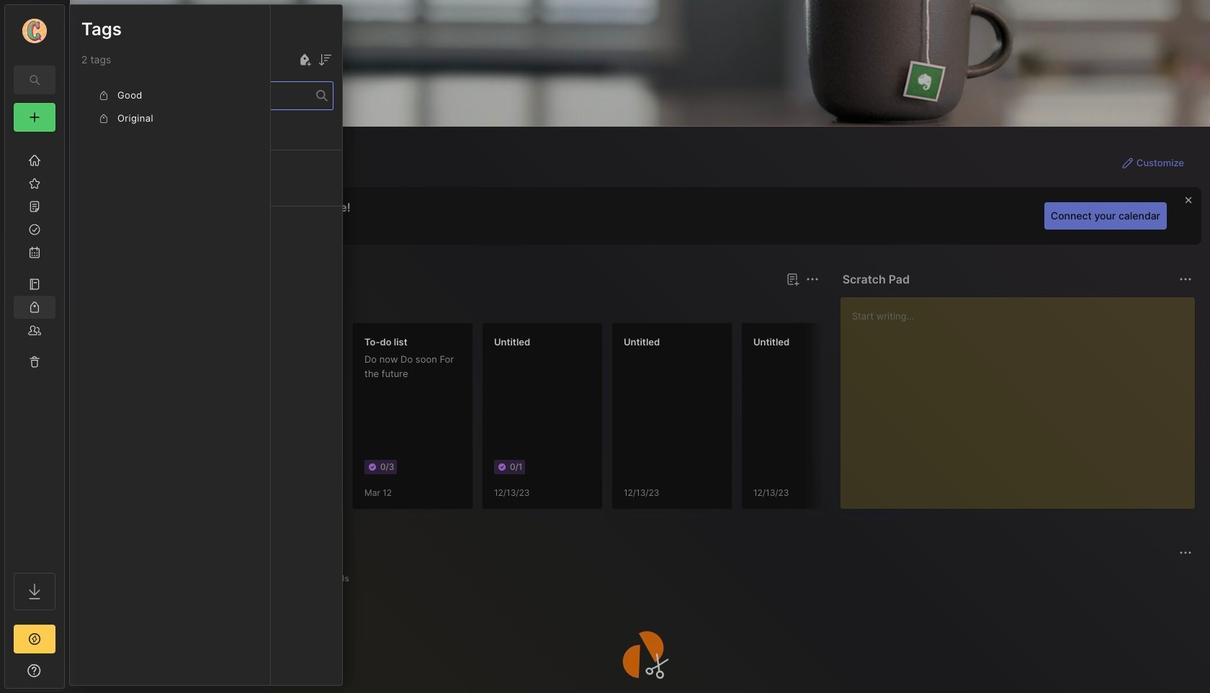 Task type: vqa. For each thing, say whether or not it's contained in the screenshot.
Manage
no



Task type: describe. For each thing, give the bounding box(es) containing it.
tree inside main element
[[5, 140, 64, 560]]

edit search image
[[26, 71, 43, 89]]

create new tag image
[[296, 51, 313, 68]]

Find tags… text field
[[82, 86, 316, 106]]

main element
[[0, 0, 69, 694]]

Start writing… text field
[[852, 297, 1194, 498]]



Task type: locate. For each thing, give the bounding box(es) containing it.
upgrade image
[[26, 631, 43, 648]]

WHAT'S NEW field
[[5, 660, 64, 683]]

Account field
[[5, 17, 64, 45]]

row group
[[81, 84, 259, 130], [70, 122, 342, 261], [93, 323, 1130, 519]]

home image
[[27, 153, 42, 168]]

click to expand image
[[63, 667, 74, 684]]

tab
[[144, 297, 202, 314], [96, 570, 151, 588], [206, 570, 266, 588], [272, 570, 310, 588], [315, 570, 356, 588]]

account image
[[22, 19, 47, 43]]

tree
[[5, 140, 64, 560]]

tab list
[[96, 570, 1190, 588]]



